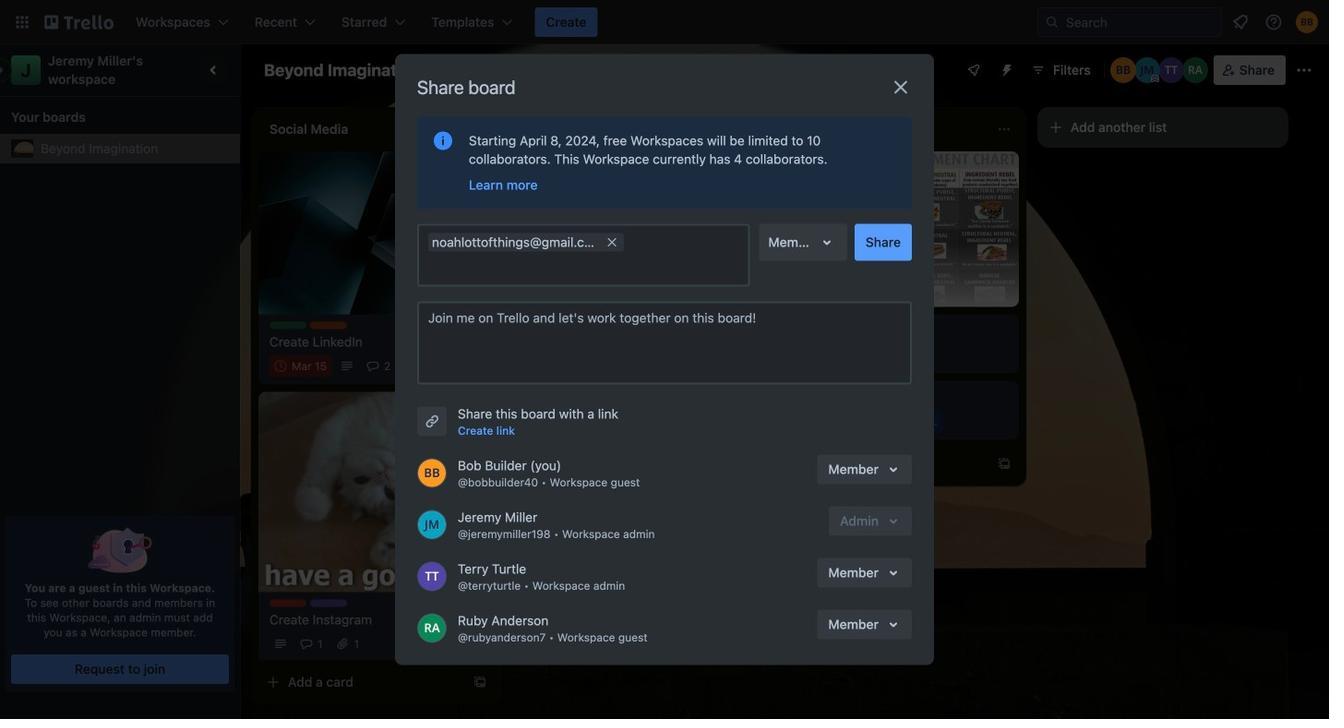 Task type: describe. For each thing, give the bounding box(es) containing it.
1 vertical spatial jeremy miller (jeremymiller198) image
[[417, 510, 447, 540]]

0 vertical spatial create from template… image
[[997, 457, 1012, 471]]

color: red, title: none image
[[270, 599, 306, 607]]

0 vertical spatial bob builder (bobbuilder40) image
[[1296, 11, 1318, 33]]

1 vertical spatial ruby anderson (rubyanderson7) image
[[727, 362, 749, 384]]

0 vertical spatial jeremy miller (jeremymiller198) image
[[701, 362, 724, 384]]

automation image
[[992, 55, 1018, 81]]

workspace visible image
[[475, 63, 490, 78]]

primary element
[[0, 0, 1329, 44]]

close image
[[890, 76, 912, 98]]

0 vertical spatial terry turtle (terryturtle) image
[[1158, 57, 1184, 83]]

show menu image
[[1295, 61, 1313, 79]]

terry turtle (terryturtle) image for topmost jeremy miller (jeremymiller198) icon
[[676, 362, 698, 384]]

1 vertical spatial terry turtle (terryturtle) image
[[417, 562, 447, 591]]

power ups image
[[966, 63, 981, 78]]

open information menu image
[[1265, 13, 1283, 31]]

0 horizontal spatial terry turtle (terryturtle) image
[[465, 355, 487, 377]]



Task type: vqa. For each thing, say whether or not it's contained in the screenshot.
Back To Home image
no



Task type: locate. For each thing, give the bounding box(es) containing it.
terry turtle (terryturtle) image for the bottommost jeremy miller (jeremymiller198) icon
[[439, 633, 462, 655]]

color: orange, title: none image
[[310, 322, 347, 329]]

board image
[[512, 62, 526, 77]]

color: purple, title: none image
[[310, 599, 347, 607]]

None checkbox
[[270, 355, 332, 377]]

bob builder (bobbuilder40) image down search 'field'
[[1110, 57, 1136, 83]]

None text field
[[428, 255, 746, 281]]

1 horizontal spatial jeremy miller (jeremymiller198) image
[[701, 362, 724, 384]]

0 notifications image
[[1229, 11, 1252, 33]]

jeremy miller (jeremymiller198) image down bob builder (bobbuilder40) icon
[[417, 510, 447, 540]]

1 vertical spatial jeremy miller (jeremymiller198) image
[[465, 633, 487, 655]]

color: bold red, title: "thoughts" element
[[532, 407, 569, 414]]

bob builder (bobbuilder40) image
[[1296, 11, 1318, 33], [1110, 57, 1136, 83]]

1 vertical spatial terry turtle (terryturtle) image
[[465, 355, 487, 377]]

star or unstar board image
[[442, 63, 456, 78]]

0 horizontal spatial bob builder (bobbuilder40) image
[[1110, 57, 1136, 83]]

Board name text field
[[255, 55, 431, 85]]

0 horizontal spatial create from template… image
[[473, 675, 487, 689]]

ruby anderson (rubyanderson7) image
[[417, 613, 447, 643]]

1 horizontal spatial create from template… image
[[997, 457, 1012, 471]]

0 vertical spatial terry turtle (terryturtle) image
[[676, 362, 698, 384]]

1 horizontal spatial bob builder (bobbuilder40) image
[[1296, 11, 1318, 33]]

jeremy miller (jeremymiller198) image
[[1134, 57, 1160, 83], [417, 510, 447, 540]]

0 horizontal spatial ruby anderson (rubyanderson7) image
[[727, 362, 749, 384]]

1 horizontal spatial jeremy miller (jeremymiller198) image
[[1134, 57, 1160, 83]]

jeremy miller (jeremymiller198) image
[[701, 362, 724, 384], [465, 633, 487, 655]]

bob builder (bobbuilder40) image right the open information menu image
[[1296, 11, 1318, 33]]

jeremy miller (jeremymiller198) image down search 'field'
[[1134, 57, 1160, 83]]

1 horizontal spatial ruby anderson (rubyanderson7) image
[[1182, 57, 1208, 83]]

switch to… image
[[13, 13, 31, 31]]

Join me on Trello and let's work together on this board! text field
[[417, 301, 912, 384]]

1 vertical spatial create from template… image
[[473, 675, 487, 689]]

0 vertical spatial jeremy miller (jeremymiller198) image
[[1134, 57, 1160, 83]]

1 horizontal spatial terry turtle (terryturtle) image
[[1158, 57, 1184, 83]]

Search field
[[1037, 7, 1222, 37]]

2 vertical spatial terry turtle (terryturtle) image
[[439, 633, 462, 655]]

0 vertical spatial ruby anderson (rubyanderson7) image
[[1182, 57, 1208, 83]]

0 horizontal spatial jeremy miller (jeremymiller198) image
[[465, 633, 487, 655]]

1 vertical spatial bob builder (bobbuilder40) image
[[1110, 57, 1136, 83]]

your boards with 1 items element
[[11, 106, 220, 128]]

ruby anderson (rubyanderson7) image
[[1182, 57, 1208, 83], [727, 362, 749, 384]]

bob builder (bobbuilder40) image
[[417, 458, 447, 488]]

terry turtle (terryturtle) image
[[1158, 57, 1184, 83], [465, 355, 487, 377]]

create from template… image
[[997, 457, 1012, 471], [473, 675, 487, 689]]

color: green, title: none image
[[270, 322, 306, 329]]

0 horizontal spatial jeremy miller (jeremymiller198) image
[[417, 510, 447, 540]]

terry turtle (terryturtle) image
[[676, 362, 698, 384], [417, 562, 447, 591], [439, 633, 462, 655]]

search image
[[1045, 15, 1060, 30]]



